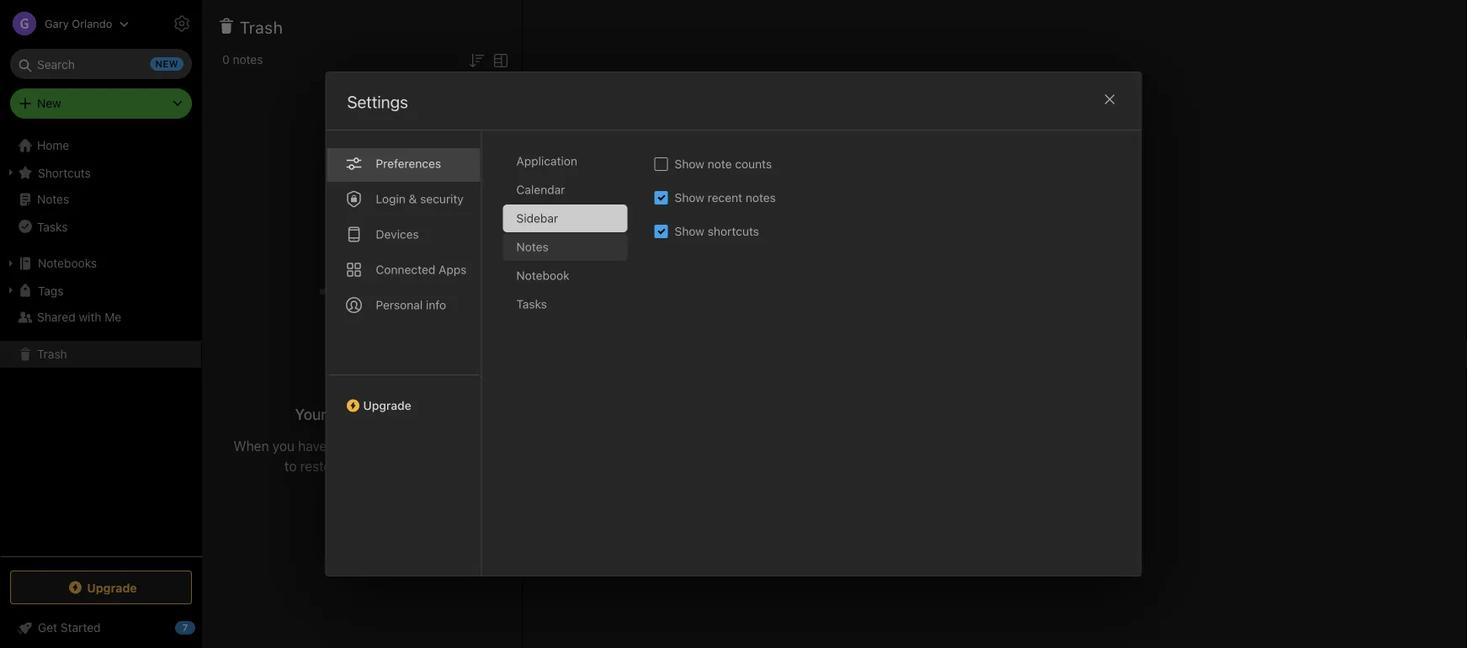 Task type: describe. For each thing, give the bounding box(es) containing it.
Show note counts checkbox
[[654, 157, 668, 171]]

close image
[[1100, 89, 1120, 109]]

0 vertical spatial notes
[[37, 192, 69, 206]]

show note counts
[[675, 157, 772, 171]]

shared with me link
[[0, 304, 201, 331]]

me
[[105, 310, 121, 324]]

login
[[376, 192, 406, 206]]

1 horizontal spatial trash
[[240, 17, 283, 37]]

tasks tab
[[503, 290, 628, 318]]

note window - empty element
[[523, 0, 1467, 648]]

settings
[[347, 92, 408, 112]]

recent
[[708, 191, 742, 205]]

restore
[[300, 458, 343, 474]]

your
[[295, 405, 327, 423]]

tasks inside tasks button
[[37, 219, 68, 233]]

in
[[368, 438, 379, 454]]

show shortcuts
[[675, 224, 759, 238]]

home
[[37, 138, 69, 152]]

is
[[370, 405, 381, 423]]

Show shortcuts checkbox
[[654, 225, 668, 238]]

0 horizontal spatial notes
[[233, 53, 263, 67]]

personal info
[[376, 298, 446, 312]]

notebook
[[516, 269, 570, 282]]

notebooks
[[38, 256, 97, 270]]

click
[[444, 438, 472, 454]]

show recent notes
[[675, 191, 776, 205]]

have
[[298, 438, 327, 454]]

counts
[[735, 157, 772, 171]]

shared
[[37, 310, 76, 324]]

application
[[516, 154, 577, 168]]

you
[[273, 438, 295, 454]]

1 vertical spatial upgrade button
[[10, 571, 192, 604]]

info
[[426, 298, 446, 312]]

login & security
[[376, 192, 464, 206]]

notes link
[[0, 186, 201, 213]]

connected apps
[[376, 263, 467, 277]]

tags
[[38, 283, 63, 297]]

2 horizontal spatial notes
[[746, 191, 776, 205]]

delete
[[363, 458, 401, 474]]

show for show recent notes
[[675, 191, 704, 205]]

calendar tab
[[503, 176, 628, 204]]

notebooks link
[[0, 250, 201, 277]]

0 notes
[[222, 53, 263, 67]]



Task type: vqa. For each thing, say whether or not it's contained in the screenshot.
'tab list' containing Application
yes



Task type: locate. For each thing, give the bounding box(es) containing it.
show right show shortcuts checkbox
[[675, 224, 704, 238]]

notes tab
[[503, 233, 628, 261]]

1 vertical spatial tasks
[[516, 297, 547, 311]]

new button
[[10, 88, 192, 119]]

0 vertical spatial upgrade button
[[326, 375, 481, 419]]

apps
[[439, 263, 467, 277]]

0 vertical spatial upgrade
[[363, 399, 411, 412]]

notes up or
[[330, 438, 364, 454]]

when you have notes in the trash, click '...' to restore or delete them.
[[234, 438, 490, 474]]

&
[[409, 192, 417, 206]]

devices
[[376, 227, 419, 241]]

trash,
[[405, 438, 440, 454]]

Show recent notes checkbox
[[654, 191, 668, 205]]

0 horizontal spatial upgrade button
[[10, 571, 192, 604]]

them.
[[405, 458, 439, 474]]

None search field
[[22, 49, 180, 79]]

notes inside "when you have notes in the trash, click '...' to restore or delete them."
[[330, 438, 364, 454]]

1 horizontal spatial tab list
[[503, 147, 641, 576]]

tab list containing preferences
[[326, 130, 482, 576]]

upgrade
[[363, 399, 411, 412], [87, 581, 137, 595]]

show right show note counts option
[[675, 157, 704, 171]]

'...'
[[475, 438, 490, 454]]

show for show note counts
[[675, 157, 704, 171]]

tasks down notebook
[[516, 297, 547, 311]]

notes
[[233, 53, 263, 67], [746, 191, 776, 205], [330, 438, 364, 454]]

the
[[382, 438, 402, 454]]

tasks up notebooks
[[37, 219, 68, 233]]

security
[[420, 192, 464, 206]]

sidebar
[[516, 211, 558, 225]]

3 show from the top
[[675, 224, 704, 238]]

notes inside tab
[[516, 240, 549, 254]]

tab list for show note counts
[[503, 147, 641, 576]]

show
[[675, 157, 704, 171], [675, 191, 704, 205], [675, 224, 704, 238]]

show right show recent notes checkbox
[[675, 191, 704, 205]]

2 vertical spatial show
[[675, 224, 704, 238]]

1 show from the top
[[675, 157, 704, 171]]

show for show shortcuts
[[675, 224, 704, 238]]

1 vertical spatial show
[[675, 191, 704, 205]]

2 show from the top
[[675, 191, 704, 205]]

your trash is empty
[[295, 405, 429, 423]]

Search text field
[[22, 49, 180, 79]]

shortcuts button
[[0, 159, 201, 186]]

or
[[347, 458, 359, 474]]

trash up 0 notes
[[240, 17, 283, 37]]

0 horizontal spatial upgrade
[[87, 581, 137, 595]]

personal
[[376, 298, 423, 312]]

new
[[37, 96, 61, 110]]

trash inside trash "link"
[[37, 347, 67, 361]]

sidebar tab
[[503, 205, 628, 232]]

shortcuts
[[38, 166, 91, 180]]

0
[[222, 53, 230, 67]]

0 horizontal spatial tab list
[[326, 130, 482, 576]]

with
[[79, 310, 101, 324]]

tasks
[[37, 219, 68, 233], [516, 297, 547, 311]]

expand tags image
[[4, 284, 18, 297]]

home link
[[0, 132, 202, 159]]

tags button
[[0, 277, 201, 304]]

tree
[[0, 132, 202, 556]]

application tab
[[503, 147, 628, 175]]

1 horizontal spatial upgrade
[[363, 399, 411, 412]]

when
[[234, 438, 269, 454]]

notes
[[37, 192, 69, 206], [516, 240, 549, 254]]

1 vertical spatial notes
[[516, 240, 549, 254]]

empty
[[385, 405, 429, 423]]

0 vertical spatial tasks
[[37, 219, 68, 233]]

trash
[[330, 405, 366, 423]]

1 horizontal spatial notes
[[516, 240, 549, 254]]

tree containing home
[[0, 132, 202, 556]]

upgrade button
[[326, 375, 481, 419], [10, 571, 192, 604]]

0 horizontal spatial tasks
[[37, 219, 68, 233]]

trash down 'shared'
[[37, 347, 67, 361]]

trash
[[240, 17, 283, 37], [37, 347, 67, 361]]

tab list for calendar
[[326, 130, 482, 576]]

tasks inside tasks tab
[[516, 297, 547, 311]]

calendar
[[516, 183, 565, 197]]

1 horizontal spatial upgrade button
[[326, 375, 481, 419]]

shortcuts
[[708, 224, 759, 238]]

preferences
[[376, 157, 441, 170]]

0 horizontal spatial trash
[[37, 347, 67, 361]]

1 horizontal spatial notes
[[330, 438, 364, 454]]

notes down shortcuts
[[37, 192, 69, 206]]

shared with me
[[37, 310, 121, 324]]

0 vertical spatial trash
[[240, 17, 283, 37]]

expand notebooks image
[[4, 257, 18, 270]]

notes down the 'sidebar'
[[516, 240, 549, 254]]

notes down counts
[[746, 191, 776, 205]]

2 vertical spatial notes
[[330, 438, 364, 454]]

0 vertical spatial show
[[675, 157, 704, 171]]

tab list containing application
[[503, 147, 641, 576]]

1 vertical spatial notes
[[746, 191, 776, 205]]

0 horizontal spatial notes
[[37, 192, 69, 206]]

1 vertical spatial upgrade
[[87, 581, 137, 595]]

trash link
[[0, 341, 201, 368]]

note
[[708, 157, 732, 171]]

1 vertical spatial trash
[[37, 347, 67, 361]]

to
[[285, 458, 297, 474]]

notebook tab
[[503, 262, 628, 290]]

0 vertical spatial notes
[[233, 53, 263, 67]]

notes right 0
[[233, 53, 263, 67]]

tab list
[[326, 130, 482, 576], [503, 147, 641, 576]]

settings image
[[172, 13, 192, 34]]

connected
[[376, 263, 435, 277]]

tasks button
[[0, 213, 201, 240]]

1 horizontal spatial tasks
[[516, 297, 547, 311]]



